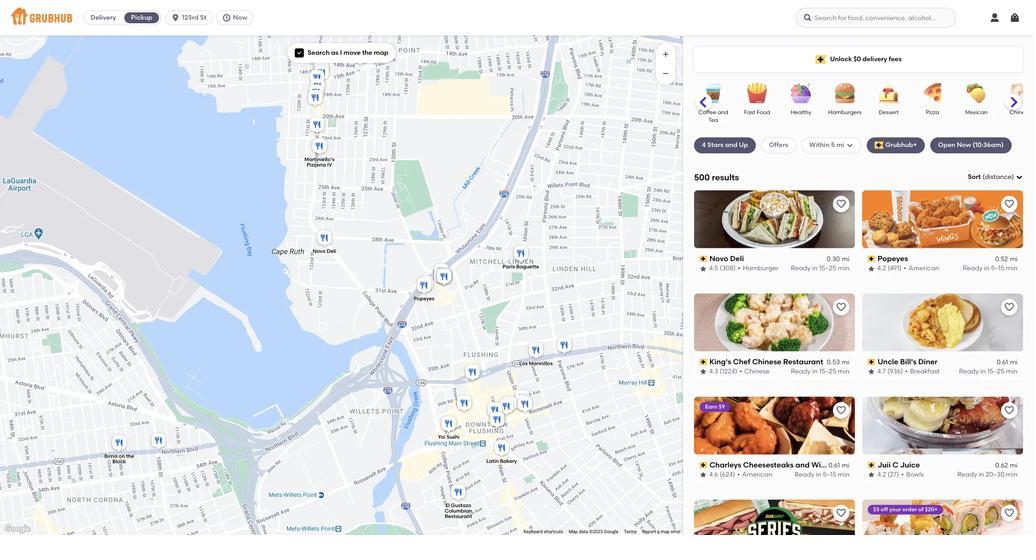 Task type: locate. For each thing, give the bounding box(es) containing it.
uncle bill's diner
[[878, 358, 938, 366]]

svg image
[[990, 12, 1001, 23], [1010, 12, 1021, 23], [222, 13, 231, 22], [297, 50, 302, 56], [846, 142, 854, 149]]

popeyes logo image
[[863, 191, 1023, 249]]

american right (491)
[[909, 265, 939, 273]]

juii c juice image
[[435, 268, 453, 288]]

1 vertical spatial now
[[957, 141, 972, 149]]

1 horizontal spatial novo
[[710, 255, 729, 263]]

1 vertical spatial • american
[[738, 471, 773, 479]]

mi for chef
[[842, 359, 850, 367]]

(308)
[[720, 265, 736, 273]]

5–15 for charleys cheesesteaks and wings
[[823, 471, 837, 479]]

• right '(27)'
[[902, 471, 904, 479]]

0 horizontal spatial novo
[[312, 249, 325, 255]]

ready for juii c juice
[[958, 471, 978, 479]]

0 vertical spatial 4.2
[[878, 265, 886, 273]]

stars
[[708, 141, 724, 149]]

0 horizontal spatial grubhub plus flag logo image
[[816, 55, 827, 64]]

la roja de todos image
[[149, 432, 168, 452]]

save this restaurant image for novo deli logo
[[836, 199, 847, 210]]

minus icon image
[[661, 69, 671, 78]]

(936)
[[888, 368, 903, 376]]

mi
[[837, 141, 845, 149], [842, 256, 850, 263], [1010, 256, 1018, 263], [842, 359, 850, 367], [1010, 359, 1018, 367], [842, 462, 850, 470], [1010, 462, 1018, 470]]

restaurant
[[783, 358, 824, 366], [445, 514, 472, 520]]

5–15
[[991, 265, 1005, 273], [823, 471, 837, 479]]

0 horizontal spatial • american
[[738, 471, 773, 479]]

charleys
[[710, 461, 742, 470]]

1 horizontal spatial grubhub plus flag logo image
[[875, 142, 884, 149]]

4.7 (936)
[[878, 368, 903, 376]]

and left wings
[[796, 461, 810, 470]]

• bowls
[[902, 471, 924, 479]]

0.61 for uncle bill's diner
[[997, 359, 1008, 367]]

min for popeyes
[[1006, 265, 1018, 273]]

1 vertical spatial grubhub plus flag logo image
[[875, 142, 884, 149]]

• hamburger
[[738, 265, 779, 273]]

chef
[[733, 358, 751, 366]]

sushi
[[446, 435, 459, 440]]

4.6 (624)
[[709, 471, 735, 479]]

2 vertical spatial chinese
[[745, 368, 770, 376]]

0 horizontal spatial 5–15
[[823, 471, 837, 479]]

google image
[[2, 524, 32, 536]]

and
[[718, 109, 728, 116], [725, 141, 738, 149], [796, 461, 810, 470]]

none field containing sort
[[968, 173, 1023, 182]]

• down uncle bill's diner
[[906, 368, 908, 376]]

el gustazo columbian restaurant image
[[449, 484, 467, 504]]

0.62
[[996, 462, 1008, 470]]

star icon image down subscription pass image
[[700, 265, 707, 273]]

error
[[671, 530, 681, 535]]

american
[[909, 265, 939, 273], [742, 471, 773, 479]]

4.2 (27)
[[878, 471, 899, 479]]

1 4.2 from the top
[[878, 265, 886, 273]]

2 vertical spatial and
[[796, 461, 810, 470]]

4.5 (308)
[[709, 265, 736, 273]]

0 vertical spatial restaurant
[[783, 358, 824, 366]]

earn $9
[[705, 404, 725, 410]]

ready in 5–15 min down wings
[[795, 471, 850, 479]]

0 vertical spatial 0.61
[[997, 359, 1008, 367]]

0 vertical spatial american
[[909, 265, 939, 273]]

ready for popeyes
[[963, 265, 983, 273]]

the right on
[[126, 454, 134, 460]]

pizza image
[[917, 83, 949, 103]]

15–25
[[819, 265, 837, 273], [819, 368, 837, 376], [988, 368, 1005, 376]]

0 vertical spatial 0.61 mi
[[997, 359, 1018, 367]]

Search for food, convenience, alcohol... search field
[[796, 8, 956, 28]]

save this restaurant image for the subway 18230 logo
[[836, 509, 847, 519]]

0 horizontal spatial popeyes
[[414, 296, 434, 302]]

svg image
[[171, 13, 180, 22], [803, 13, 813, 22], [1016, 174, 1023, 181]]

and up tea
[[718, 109, 728, 116]]

0 horizontal spatial novo deli
[[312, 249, 336, 255]]

now
[[233, 14, 247, 21], [957, 141, 972, 149]]

columbian
[[445, 509, 472, 515]]

and left the up
[[725, 141, 738, 149]]

novo
[[312, 249, 325, 255], [710, 255, 729, 263]]

fast
[[744, 109, 756, 116]]

4.2 left (491)
[[878, 265, 886, 273]]

los marinillos
[[519, 361, 553, 367]]

save this restaurant button for the subway 18230 logo
[[833, 506, 850, 522]]

subscription pass image left charleys
[[700, 463, 708, 469]]

1 save this restaurant image from the top
[[1004, 199, 1015, 210]]

save this restaurant button for king's chef chinese restaurant logo on the right
[[833, 299, 850, 316]]

0 vertical spatial save this restaurant image
[[1004, 199, 1015, 210]]

yoi sushi image
[[440, 415, 458, 435]]

star icon image
[[700, 265, 707, 273], [868, 265, 875, 273], [700, 369, 707, 376], [868, 369, 875, 376], [700, 472, 707, 479], [868, 472, 875, 479]]

star icon image left 4.6
[[700, 472, 707, 479]]

in for king's chef chinese restaurant
[[812, 368, 818, 376]]

1 horizontal spatial 5–15
[[991, 265, 1005, 273]]

report a map error link
[[642, 530, 681, 535]]

t-swirl crepe image
[[516, 395, 534, 416]]

c
[[893, 461, 899, 470]]

in for popeyes
[[984, 265, 990, 273]]

save this restaurant image
[[836, 199, 847, 210], [836, 302, 847, 313], [836, 405, 847, 416], [1004, 405, 1015, 416], [836, 509, 847, 519], [1004, 509, 1015, 519]]

uncle
[[878, 358, 899, 366]]

uncle bill's diner logo image
[[863, 294, 1023, 352]]

restaurant down the gustazo
[[445, 514, 472, 520]]

chinese image
[[1005, 83, 1034, 103]]

offers
[[769, 141, 789, 149]]

main navigation navigation
[[0, 0, 1034, 36]]

4.6
[[709, 471, 718, 479]]

1 horizontal spatial popeyes
[[878, 255, 908, 263]]

and inside coffee and tea
[[718, 109, 728, 116]]

bowls
[[906, 471, 924, 479]]

restaurant left "0.53"
[[783, 358, 824, 366]]

1 vertical spatial 4.2
[[878, 471, 886, 479]]

2 save this restaurant image from the top
[[1004, 302, 1015, 313]]

0 vertical spatial ready in 5–15 min
[[963, 265, 1018, 273]]

map
[[374, 49, 389, 57], [661, 530, 670, 535]]

grubhub plus flag logo image left unlock on the right of the page
[[816, 55, 827, 64]]

keyboard shortcuts button
[[524, 529, 563, 536]]

el novillo meat corp image
[[312, 58, 330, 78]]

subscription pass image left king's
[[700, 359, 708, 366]]

chinese
[[1010, 109, 1032, 116], [752, 358, 782, 366], [745, 368, 770, 376]]

now inside now button
[[233, 14, 247, 21]]

star icon image left 4.2 (27)
[[868, 472, 875, 479]]

min for charleys cheesesteaks and wings
[[838, 471, 850, 479]]

unlock $0 delivery fees
[[830, 55, 902, 63]]

diner
[[919, 358, 938, 366]]

birria on the block image
[[110, 434, 128, 454]]

0.30
[[827, 256, 840, 263]]

svg image inside 123rd st button
[[171, 13, 180, 22]]

chinese down 'king's chef chinese restaurant'
[[745, 368, 770, 376]]

st
[[200, 14, 207, 21]]

1 horizontal spatial now
[[957, 141, 972, 149]]

2 horizontal spatial svg image
[[1016, 174, 1023, 181]]

subscription pass image for uncle bill's diner
[[868, 359, 876, 366]]

1 vertical spatial and
[[725, 141, 738, 149]]

subscription pass image left juii
[[868, 463, 876, 469]]

1 horizontal spatial restaurant
[[783, 358, 824, 366]]

$9
[[719, 404, 725, 410]]

map region
[[0, 16, 742, 536]]

valerio juice bar & vegan food image
[[312, 59, 331, 80]]

1 vertical spatial american
[[742, 471, 773, 479]]

paris baguette image
[[512, 245, 530, 265]]

paris baguette
[[503, 264, 539, 270]]

0 horizontal spatial restaurant
[[445, 514, 472, 520]]

• american down cheesesteaks
[[738, 471, 773, 479]]

grubhub plus flag logo image
[[816, 55, 827, 64], [875, 142, 884, 149]]

5–15 down wings
[[823, 471, 837, 479]]

star icon image for charleys cheesesteaks and wings
[[700, 472, 707, 479]]

subscription pass image for popeyes
[[868, 256, 876, 262]]

(1224)
[[720, 368, 738, 376]]

• down chef
[[740, 368, 742, 376]]

charleys cheesesteaks and wings
[[710, 461, 834, 470]]

now right st
[[233, 14, 247, 21]]

coffee and tea
[[699, 109, 728, 124]]

delivery
[[91, 14, 116, 21]]

martiniello's pizzeria iv image
[[310, 137, 328, 157]]

1 horizontal spatial 0.61 mi
[[997, 359, 1018, 367]]

star icon image left 4.7
[[868, 369, 875, 376]]

healthy image
[[785, 83, 817, 103]]

4.2 for popeyes
[[878, 265, 886, 273]]

1 vertical spatial 0.61 mi
[[829, 462, 850, 470]]

0 horizontal spatial american
[[742, 471, 773, 479]]

of
[[919, 507, 924, 514]]

i
[[340, 49, 342, 57]]

(491)
[[888, 265, 902, 273]]

1 vertical spatial 0.61
[[829, 462, 840, 470]]

as
[[331, 49, 339, 57]]

subscription pass image
[[700, 256, 708, 262]]

american for charleys cheesesteaks and wings
[[742, 471, 773, 479]]

• american right (491)
[[904, 265, 939, 273]]

ready for novo deli
[[791, 265, 811, 273]]

subscription pass image
[[868, 256, 876, 262], [700, 359, 708, 366], [868, 359, 876, 366], [700, 463, 708, 469], [868, 463, 876, 469]]

min for king's chef chinese restaurant
[[838, 368, 850, 376]]

0 vertical spatial the
[[362, 49, 373, 57]]

0 vertical spatial 5–15
[[991, 265, 1005, 273]]

juii
[[878, 461, 891, 470]]

kfc image
[[497, 398, 515, 418]]

0.53 mi
[[827, 359, 850, 367]]

0 horizontal spatial now
[[233, 14, 247, 21]]

subscription pass image left 'uncle'
[[868, 359, 876, 366]]

1 vertical spatial restaurant
[[445, 514, 472, 520]]

0 horizontal spatial map
[[374, 49, 389, 57]]

5–15 down 0.52
[[991, 265, 1005, 273]]

subscription pass image right 0.30 mi
[[868, 256, 876, 262]]

star icon image left 4.3
[[700, 369, 707, 376]]

0 horizontal spatial the
[[126, 454, 134, 460]]

1 vertical spatial chinese
[[752, 358, 782, 366]]

el vincentino image
[[308, 116, 326, 136]]

1 horizontal spatial ready in 5–15 min
[[963, 265, 1018, 273]]

star icon image for uncle bill's diner
[[868, 369, 875, 376]]

4.2 (491)
[[878, 265, 902, 273]]

0 vertical spatial and
[[718, 109, 728, 116]]

joe's steam rice roll image
[[486, 401, 504, 421]]

novo inside map region
[[312, 249, 325, 255]]

yoi sushi
[[438, 435, 459, 440]]

• right (308)
[[738, 265, 741, 273]]

unlock
[[830, 55, 852, 63]]

popeyes down king's chef chinese restaurant icon at the bottom left
[[414, 296, 434, 302]]

terms link
[[624, 530, 637, 535]]

chinese up • chinese
[[752, 358, 782, 366]]

charleys cheesesteaks and wings logo image
[[694, 397, 855, 455]]

map right 'famous gold tim's deli & grill' icon
[[374, 49, 389, 57]]

min for juii c juice
[[1006, 471, 1018, 479]]

0 vertical spatial chinese
[[1010, 109, 1032, 116]]

report
[[642, 530, 656, 535]]

0 horizontal spatial 0.61 mi
[[829, 462, 850, 470]]

subscription pass image for king's chef chinese restaurant
[[700, 359, 708, 366]]

pickup button
[[123, 11, 161, 25]]

• right (491)
[[904, 265, 907, 273]]

in
[[812, 265, 818, 273], [984, 265, 990, 273], [812, 368, 818, 376], [981, 368, 986, 376], [816, 471, 822, 479], [979, 471, 985, 479]]

kennedy fried chicken image
[[463, 363, 482, 384]]

subway 18230 logo image
[[694, 500, 855, 536]]

0 horizontal spatial ready in 5–15 min
[[795, 471, 850, 479]]

restaurant for king's chef chinese restaurant
[[783, 358, 824, 366]]

5
[[831, 141, 835, 149]]

save this restaurant image for popeyes
[[1004, 199, 1015, 210]]

american down cheesesteaks
[[742, 471, 773, 479]]

chinese down chinese image at the top right
[[1010, 109, 1032, 116]]

0 vertical spatial now
[[233, 14, 247, 21]]

1 horizontal spatial the
[[362, 49, 373, 57]]

martiniello's pizzeria iv
[[304, 157, 334, 168]]

4.2 down juii
[[878, 471, 886, 479]]

0 horizontal spatial svg image
[[171, 13, 180, 22]]

• chinese
[[740, 368, 770, 376]]

best whitestone liquor image
[[555, 336, 573, 357]]

1 horizontal spatial map
[[661, 530, 670, 535]]

mi for cheesesteaks
[[842, 462, 850, 470]]

the
[[362, 49, 373, 57], [126, 454, 134, 460]]

pickup
[[131, 14, 152, 21]]

1 vertical spatial ready in 5–15 min
[[795, 471, 850, 479]]

fast food
[[744, 109, 770, 116]]

1 horizontal spatial • american
[[904, 265, 939, 273]]

star icon image left 4.2 (491)
[[868, 265, 875, 273]]

ready in 5–15 min down 0.52
[[963, 265, 1018, 273]]

popeyes
[[878, 255, 908, 263], [414, 296, 434, 302]]

1 horizontal spatial 0.61
[[997, 359, 1008, 367]]

popeyes up (491)
[[878, 255, 908, 263]]

1 vertical spatial save this restaurant image
[[1004, 302, 1015, 313]]

coffee
[[699, 109, 717, 116]]

0 vertical spatial • american
[[904, 265, 939, 273]]

0.61 mi for uncle bill's diner
[[997, 359, 1018, 367]]

• breakfast
[[906, 368, 940, 376]]

deli
[[327, 249, 336, 255], [730, 255, 744, 263]]

save this restaurant image
[[1004, 199, 1015, 210], [1004, 302, 1015, 313]]

hamburgers image
[[829, 83, 861, 103]]

dessert image
[[873, 83, 905, 103]]

save this restaurant button for novo deli logo
[[833, 196, 850, 212]]

1 vertical spatial 5–15
[[823, 471, 837, 479]]

paris
[[503, 264, 515, 270]]

1 vertical spatial popeyes
[[414, 296, 434, 302]]

• right "(624)"
[[738, 471, 740, 479]]

search as i move the map
[[308, 49, 389, 57]]

0.61 for charleys cheesesteaks and wings
[[829, 462, 840, 470]]

0.52
[[996, 256, 1008, 263]]

None field
[[968, 173, 1023, 182]]

ready in 15–25 min for novo deli
[[791, 265, 850, 273]]

1 horizontal spatial american
[[909, 265, 939, 273]]

15–25 for uncle bill's diner
[[988, 368, 1005, 376]]

0 horizontal spatial 0.61
[[829, 462, 840, 470]]

2 4.2 from the top
[[878, 471, 886, 479]]

0.61
[[997, 359, 1008, 367], [829, 462, 840, 470]]

novo deli
[[312, 249, 336, 255], [710, 255, 744, 263]]

ready in 15–25 min for uncle bill's diner
[[959, 368, 1018, 376]]

1 vertical spatial the
[[126, 454, 134, 460]]

0 horizontal spatial deli
[[327, 249, 336, 255]]

house of saturn image
[[307, 83, 325, 103]]

restaurant inside map region
[[445, 514, 472, 520]]

subscription pass image for juii c juice
[[868, 463, 876, 469]]

charleys cheesesteaks and wings image
[[432, 262, 450, 282]]

500
[[694, 172, 710, 183]]

map right a
[[661, 530, 670, 535]]

ready in 5–15 min
[[963, 265, 1018, 273], [795, 471, 850, 479]]

0 vertical spatial grubhub plus flag logo image
[[816, 55, 827, 64]]

0 vertical spatial map
[[374, 49, 389, 57]]

grubhub plus flag logo image left grubhub+
[[875, 142, 884, 149]]

subway 18230 image
[[435, 268, 453, 288]]

the right move
[[362, 49, 373, 57]]

now right open
[[957, 141, 972, 149]]

los marinillos image
[[527, 341, 545, 362]]



Task type: describe. For each thing, give the bounding box(es) containing it.
$3
[[874, 507, 880, 514]]

king's chef chinese restaurant
[[710, 358, 824, 366]]

gustazo
[[451, 503, 471, 509]]

fast food image
[[741, 83, 773, 103]]

juii c juice logo image
[[863, 397, 1023, 455]]

$3 off your order of $20+
[[874, 507, 938, 514]]

king's chef chinese restaurant image
[[417, 275, 435, 295]]

off
[[881, 507, 888, 514]]

0.61 mi for charleys cheesesteaks and wings
[[829, 462, 850, 470]]

plus icon image
[[661, 50, 671, 59]]

123rd st
[[182, 14, 207, 21]]

123rd st button
[[165, 11, 216, 25]]

4.5
[[709, 265, 719, 273]]

shortcuts
[[544, 530, 563, 535]]

• for charleys cheesesteaks and wings
[[738, 471, 740, 479]]

0.62 mi
[[996, 462, 1018, 470]]

mi for deli
[[842, 256, 850, 263]]

4
[[702, 141, 706, 149]]

your
[[890, 507, 901, 514]]

within 5 mi
[[810, 141, 845, 149]]

save this restaurant button for uncle bill's diner logo
[[1002, 299, 1018, 316]]

hamburger
[[743, 265, 779, 273]]

google
[[604, 530, 619, 535]]

results
[[712, 172, 739, 183]]

save this restaurant image for juii c juice logo
[[1004, 405, 1015, 416]]

save this restaurant image for king's chef chinese restaurant logo on the right
[[836, 302, 847, 313]]

grubhub+
[[886, 141, 917, 149]]

save this restaurant image for uncle bill's diner
[[1004, 302, 1015, 313]]

birria on the block
[[104, 454, 134, 465]]

yoi
[[438, 435, 445, 440]]

latin bakery
[[486, 459, 517, 465]]

dessert
[[879, 109, 899, 116]]

1 horizontal spatial novo deli
[[710, 255, 744, 263]]

4.2 for juii c juice
[[878, 471, 886, 479]]

ready in 5–15 min for charleys cheesesteaks and wings
[[795, 471, 850, 479]]

$0
[[854, 55, 861, 63]]

tea
[[709, 117, 718, 124]]

delivery button
[[84, 11, 123, 25]]

search
[[308, 49, 330, 57]]

1 horizontal spatial svg image
[[803, 13, 813, 22]]

mi for bill's
[[1010, 359, 1018, 367]]

grubhub plus flag logo image for unlock $0 delivery fees
[[816, 55, 827, 64]]

ready in 5–15 min for popeyes
[[963, 265, 1018, 273]]

ready in 15–25 min for king's chef chinese restaurant
[[791, 368, 850, 376]]

123rd
[[182, 14, 199, 21]]

ready for uncle bill's diner
[[959, 368, 979, 376]]

breakfast
[[910, 368, 940, 376]]

• for king's chef chinese restaurant
[[740, 368, 742, 376]]

the inside birria on the block
[[126, 454, 134, 460]]

$20+
[[925, 507, 938, 514]]

afternoon flushing image
[[513, 394, 531, 414]]

restaurant for el gustazo columbian restaurant
[[445, 514, 472, 520]]

block
[[112, 460, 126, 465]]

pizzeria
[[307, 162, 326, 168]]

• for novo deli
[[738, 265, 741, 273]]

and for stars
[[725, 141, 738, 149]]

latin bakery image
[[493, 439, 511, 459]]

1 horizontal spatial deli
[[730, 255, 744, 263]]

(10:36am)
[[973, 141, 1004, 149]]

4.3 (1224)
[[709, 368, 738, 376]]

mangu grill and restaurant image
[[312, 64, 331, 84]]

boon chu thai street food image
[[488, 411, 506, 431]]

ready for king's chef chinese restaurant
[[791, 368, 811, 376]]

popeyes inside map region
[[414, 296, 434, 302]]

chipotle image
[[500, 395, 518, 416]]

ready for charleys cheesesteaks and wings
[[795, 471, 815, 479]]

teriyaki one image
[[435, 267, 454, 287]]

uncle bill's diner image
[[432, 267, 450, 287]]

now button
[[216, 11, 257, 25]]

• american for popeyes
[[904, 265, 939, 273]]

popeyes image
[[415, 277, 433, 297]]

save this restaurant button for juii c juice logo
[[1002, 403, 1018, 419]]

©2023
[[589, 530, 603, 535]]

daimaru ramen image
[[488, 411, 507, 431]]

20–30
[[986, 471, 1005, 479]]

star icon image for king's chef chinese restaurant
[[700, 369, 707, 376]]

terms
[[624, 530, 637, 535]]

star icon image for novo deli
[[700, 265, 707, 273]]

grubhub plus flag logo image for grubhub+
[[875, 142, 884, 149]]

delivery
[[863, 55, 887, 63]]

in for uncle bill's diner
[[981, 368, 986, 376]]

15–25 for king's chef chinese restaurant
[[819, 368, 837, 376]]

in for novo deli
[[812, 265, 818, 273]]

star icon image for popeyes
[[868, 265, 875, 273]]

bill's
[[901, 358, 917, 366]]

fees
[[889, 55, 902, 63]]

min for uncle bill's diner
[[1006, 368, 1018, 376]]

los
[[519, 361, 528, 367]]

maxi's noodle image
[[455, 394, 473, 415]]

teriyaki one logo image
[[863, 500, 1023, 536]]

cheesesteaks
[[743, 461, 794, 470]]

4.3
[[709, 368, 718, 376]]

novo deli image
[[315, 229, 333, 249]]

• american for charleys cheesesteaks and wings
[[738, 471, 773, 479]]

save this restaurant button for popeyes logo
[[1002, 196, 1018, 212]]

min for novo deli
[[838, 265, 850, 273]]

data
[[579, 530, 588, 535]]

mexican image
[[961, 83, 993, 103]]

1 vertical spatial map
[[661, 530, 670, 535]]

mr. mario image
[[308, 77, 327, 97]]

famous gold tim's deli & grill image
[[351, 48, 370, 68]]

subscription pass image for charleys cheesesteaks and wings
[[700, 463, 708, 469]]

in for charleys cheesesteaks and wings
[[816, 471, 822, 479]]

novo deli inside map region
[[312, 249, 336, 255]]

nonna delia's brick oven pizzeria restaurant image
[[306, 89, 324, 109]]

novo deli logo image
[[694, 191, 855, 249]]

mi for c
[[1010, 462, 1018, 470]]

4 stars and up
[[702, 141, 748, 149]]

5–15 for popeyes
[[991, 265, 1005, 273]]

up
[[739, 141, 748, 149]]

baguette
[[516, 264, 539, 270]]

deli inside map region
[[327, 249, 336, 255]]

birria
[[104, 454, 117, 460]]

within
[[810, 141, 830, 149]]

and for cheesesteaks
[[796, 461, 810, 470]]

king's chef chinese restaurant logo image
[[694, 294, 855, 352]]

american for popeyes
[[909, 265, 939, 273]]

• for juii c juice
[[902, 471, 904, 479]]

juice
[[900, 461, 920, 470]]

pizza
[[926, 109, 940, 116]]

)
[[1012, 173, 1014, 181]]

mexican
[[966, 109, 988, 116]]

sort ( distance )
[[968, 173, 1014, 181]]

map
[[569, 530, 578, 535]]

• for uncle bill's diner
[[906, 368, 908, 376]]

in for juii c juice
[[979, 471, 985, 479]]

star icon image for juii c juice
[[868, 472, 875, 479]]

king's
[[710, 358, 732, 366]]

food
[[757, 109, 770, 116]]

4.7
[[878, 368, 886, 376]]

svg image inside now button
[[222, 13, 231, 22]]

coffee and tea image
[[698, 83, 730, 103]]

(
[[983, 173, 985, 181]]

keyboard shortcuts
[[524, 530, 563, 535]]

keyboard
[[524, 530, 543, 535]]

kimganae image
[[513, 389, 531, 409]]

sabor restaurant and bakery image
[[308, 69, 326, 89]]

• for popeyes
[[904, 265, 907, 273]]

hamburgers
[[828, 109, 862, 116]]

map data ©2023 google
[[569, 530, 619, 535]]

0.30 mi
[[827, 256, 850, 263]]

15–25 for novo deli
[[819, 265, 837, 273]]

0 vertical spatial popeyes
[[878, 255, 908, 263]]

a
[[657, 530, 660, 535]]

report a map error
[[642, 530, 681, 535]]



Task type: vqa. For each thing, say whether or not it's contained in the screenshot.


